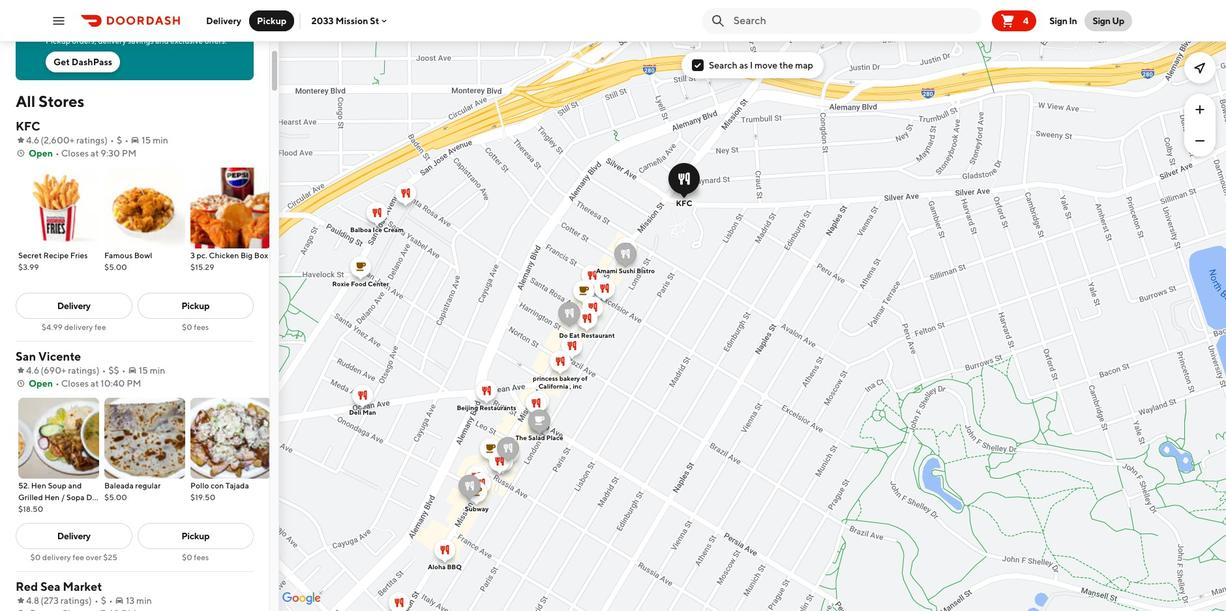 Task type: describe. For each thing, give the bounding box(es) containing it.
box
[[254, 251, 268, 260]]

$0 for san vicente
[[182, 553, 192, 562]]

2033 mission st button
[[312, 15, 390, 26]]

dashpass subscribers get 5% credits back on eligible pickup orders, delivery savings and exclusive offers.
[[46, 25, 232, 46]]

get
[[54, 57, 70, 67]]

back
[[175, 25, 192, 35]]

open menu image
[[51, 13, 67, 28]]

$5.00 for kfc
[[104, 262, 127, 272]]

pickup link for san vicente
[[137, 523, 254, 549]]

open for kfc
[[29, 148, 53, 159]]

min for kfc
[[153, 135, 168, 146]]

gallina
[[18, 504, 44, 514]]

ratings for san vicente
[[68, 365, 96, 376]]

get dashpass
[[54, 57, 112, 67]]

vicente
[[38, 350, 81, 363]]

la
[[75, 504, 84, 514]]

dashpass inside button
[[72, 57, 112, 67]]

zoom in image
[[1193, 102, 1208, 117]]

0 vertical spatial hen
[[31, 481, 46, 491]]

pickup down $15.29
[[182, 301, 210, 311]]

bowl
[[134, 251, 152, 260]]

$15.29
[[191, 262, 214, 272]]

$4.99 delivery fee
[[42, 322, 106, 332]]

in
[[1070, 15, 1078, 26]]

• left 13 in the bottom of the page
[[109, 596, 113, 606]]

asada
[[45, 504, 68, 514]]

at for san vicente
[[91, 378, 99, 389]]

get dashpass button
[[46, 52, 120, 72]]

sign up link
[[1085, 10, 1133, 31]]

dashpass inside dashpass subscribers get 5% credits back on eligible pickup orders, delivery savings and exclusive offers.
[[46, 25, 80, 35]]

baleada
[[104, 481, 134, 491]]

parrilla
[[18, 516, 44, 526]]

15 min for kfc
[[142, 135, 168, 146]]

5%
[[137, 25, 148, 35]]

pickup button
[[249, 10, 295, 31]]

( 273 ratings )
[[41, 596, 92, 606]]

subscribers
[[81, 25, 122, 35]]

open for san vicente
[[29, 378, 53, 389]]

4 button
[[992, 10, 1037, 31]]

15 min for san vicente
[[139, 365, 165, 376]]

$ for kfc
[[117, 135, 122, 146]]

3 pc. chicken big box image
[[191, 168, 271, 249]]

orders,
[[72, 36, 96, 46]]

pickup down '$19.50'
[[182, 531, 210, 542]]

exclusive
[[170, 36, 203, 46]]

$ for red sea market
[[101, 596, 106, 606]]

$18.50
[[18, 504, 43, 514]]

regular
[[135, 481, 161, 491]]

search
[[709, 60, 738, 70]]

delivery for san vicente
[[57, 531, 90, 542]]

ratings for red sea market
[[60, 596, 89, 606]]

up
[[1113, 15, 1125, 26]]

$0 fees for san vicente
[[182, 553, 209, 562]]

$5.00 for san vicente
[[104, 493, 127, 502]]

/
[[61, 493, 65, 502]]

de
[[86, 493, 97, 502]]

sign in link
[[1042, 8, 1085, 34]]

) for san vicente
[[96, 365, 99, 376]]

( for kfc
[[41, 135, 44, 146]]

credits
[[149, 25, 174, 35]]

) for kfc
[[105, 135, 108, 146]]

2033 mission st
[[312, 15, 379, 26]]

san
[[16, 350, 36, 363]]

2,600+
[[44, 135, 74, 146]]

delivery inside button
[[206, 15, 241, 26]]

3 pc. chicken big box $15.29
[[191, 251, 268, 272]]

pc.
[[197, 251, 207, 260]]

pollo
[[191, 481, 209, 491]]

red sea market
[[16, 580, 102, 594]]

get
[[123, 25, 135, 35]]

• down market
[[95, 596, 98, 606]]

mission
[[336, 15, 368, 26]]

pm for san vicente
[[127, 378, 141, 389]]

secret
[[18, 251, 42, 260]]

savings
[[128, 36, 154, 46]]

on
[[194, 25, 203, 35]]

13 min
[[126, 596, 152, 606]]

15 for kfc
[[142, 135, 151, 146]]

baleada regular $5.00
[[104, 481, 161, 502]]

eligible
[[204, 25, 230, 35]]

all
[[16, 92, 35, 110]]

soup
[[48, 481, 67, 491]]

secret recipe fries $3.99
[[18, 251, 88, 272]]

$19.50
[[191, 493, 216, 502]]

as
[[740, 60, 748, 70]]

delivery button
[[198, 10, 249, 31]]

tajada
[[226, 481, 249, 491]]

3
[[191, 251, 195, 260]]

( 2,600+ ratings )
[[41, 135, 108, 146]]

closes for kfc
[[61, 148, 89, 159]]

move
[[755, 60, 778, 70]]

fees for kfc
[[194, 322, 209, 332]]

2033
[[312, 15, 334, 26]]

baleada regular image
[[104, 398, 185, 479]]

$0 delivery fee over $25
[[30, 553, 117, 562]]

grilled
[[18, 493, 43, 502]]

recipe
[[43, 251, 69, 260]]

• up open • closes at 9:30 pm
[[125, 135, 129, 146]]

$3.99
[[18, 262, 39, 272]]

10:40
[[101, 378, 125, 389]]

$4.99
[[42, 322, 63, 332]]

secret recipe fries image
[[18, 168, 99, 249]]

sopa
[[66, 493, 85, 502]]

open • closes at 9:30 pm
[[29, 148, 137, 159]]

690+
[[44, 365, 66, 376]]

sign in
[[1050, 15, 1078, 26]]

stores
[[38, 92, 84, 110]]

• up 9:30
[[110, 135, 114, 146]]

pickup inside "button"
[[257, 15, 287, 26]]



Task type: locate. For each thing, give the bounding box(es) containing it.
1 ( from the top
[[41, 135, 44, 146]]

delivery link for kfc
[[16, 293, 132, 319]]

1 vertical spatial 15
[[139, 365, 148, 376]]

zoom out image
[[1193, 133, 1208, 149]]

1 vertical spatial $5.00
[[104, 493, 127, 502]]

famous
[[104, 251, 133, 260]]

dashpass down orders,
[[72, 57, 112, 67]]

pickup inside dashpass subscribers get 5% credits back on eligible pickup orders, delivery savings and exclusive offers.
[[46, 36, 70, 46]]

delivery inside dashpass subscribers get 5% credits back on eligible pickup orders, delivery savings and exclusive offers.
[[98, 36, 126, 46]]

1 vertical spatial at
[[91, 378, 99, 389]]

and down credits
[[155, 36, 169, 46]]

0 vertical spatial (
[[41, 135, 44, 146]]

) up 9:30
[[105, 135, 108, 146]]

0 vertical spatial $5.00
[[104, 262, 127, 272]]

0 vertical spatial closes
[[61, 148, 89, 159]]

4.6 down san
[[26, 365, 39, 376]]

fee for kfc
[[95, 322, 106, 332]]

2 vertical spatial delivery
[[42, 553, 71, 562]]

roxie
[[332, 280, 350, 287], [332, 280, 350, 287]]

hen up the grilled
[[31, 481, 46, 491]]

( 690+ ratings )
[[41, 365, 99, 376]]

pm right 10:40
[[127, 378, 141, 389]]

and up sopa at bottom left
[[68, 481, 82, 491]]

1 vertical spatial fee
[[73, 553, 84, 562]]

pm right 9:30
[[122, 148, 137, 159]]

ratings up open • closes at 10:40 pm
[[68, 365, 96, 376]]

recenter the map image
[[1193, 60, 1208, 76]]

4.6 for san vicente
[[26, 365, 39, 376]]

con
[[211, 481, 224, 491]]

0 vertical spatial delivery link
[[16, 293, 132, 319]]

powered by google image
[[283, 592, 321, 606]]

0 vertical spatial and
[[155, 36, 169, 46]]

pickup right delivery button
[[257, 15, 287, 26]]

1 at from the top
[[91, 148, 99, 159]]

fees down $15.29
[[194, 322, 209, 332]]

1 horizontal spatial and
[[155, 36, 169, 46]]

0 vertical spatial fees
[[194, 322, 209, 332]]

1 horizontal spatial fee
[[95, 322, 106, 332]]

sign up
[[1093, 15, 1125, 26]]

dashpass
[[46, 25, 80, 35], [72, 57, 112, 67]]

a
[[69, 504, 74, 514]]

restaurants
[[480, 404, 517, 411], [480, 404, 517, 411]]

over
[[86, 553, 102, 562]]

at
[[91, 148, 99, 159], [91, 378, 99, 389]]

average rating of 4.8 out of 5 element
[[16, 594, 39, 607]]

open • closes at 10:40 pm
[[29, 378, 141, 389]]

2 closes from the top
[[61, 378, 89, 389]]

and
[[155, 36, 169, 46], [68, 481, 82, 491]]

$0 up red
[[30, 553, 41, 562]]

sign left 'up'
[[1093, 15, 1111, 26]]

1 vertical spatial min
[[150, 365, 165, 376]]

pickup link down '$19.50'
[[137, 523, 254, 549]]

$0 down '$19.50'
[[182, 553, 192, 562]]

closes for san vicente
[[61, 378, 89, 389]]

1 vertical spatial and
[[68, 481, 82, 491]]

• $ up 9:30
[[110, 135, 122, 146]]

52.
[[18, 481, 30, 491]]

0 horizontal spatial fee
[[73, 553, 84, 562]]

2 open from the top
[[29, 378, 53, 389]]

1 sign from the left
[[1050, 15, 1068, 26]]

• $
[[110, 135, 122, 146], [95, 596, 106, 606]]

delivery link up $0 delivery fee over $25
[[16, 523, 132, 549]]

2 horizontal spatial )
[[105, 135, 108, 146]]

1 open from the top
[[29, 148, 53, 159]]

do
[[559, 331, 568, 339], [559, 331, 568, 339]]

1 delivery link from the top
[[16, 293, 132, 319]]

eat
[[570, 331, 580, 339], [570, 331, 580, 339]]

hen
[[31, 481, 46, 491], [45, 493, 60, 502]]

at for kfc
[[91, 148, 99, 159]]

2 delivery link from the top
[[16, 523, 132, 549]]

sign inside "sign in" link
[[1050, 15, 1068, 26]]

the
[[780, 60, 794, 70]]

1 vertical spatial pickup link
[[137, 523, 254, 549]]

1 vertical spatial • $
[[95, 596, 106, 606]]

delivery for kfc
[[64, 322, 93, 332]]

1 vertical spatial hen
[[45, 493, 60, 502]]

• down 2,600+
[[55, 148, 59, 159]]

0 vertical spatial at
[[91, 148, 99, 159]]

min
[[153, 135, 168, 146], [150, 365, 165, 376], [136, 596, 152, 606]]

1 vertical spatial $
[[101, 596, 106, 606]]

$5.00 down the baleada
[[104, 493, 127, 502]]

fries
[[70, 251, 88, 260]]

sign for sign in
[[1050, 15, 1068, 26]]

delivery link for san vicente
[[16, 523, 132, 549]]

4.6 left 2,600+
[[26, 135, 39, 146]]

1 vertical spatial open
[[29, 378, 53, 389]]

$5.00 down famous
[[104, 262, 127, 272]]

closes down ( 690+ ratings ) at the bottom of page
[[61, 378, 89, 389]]

2 vertical spatial ratings
[[60, 596, 89, 606]]

1 vertical spatial (
[[41, 365, 44, 376]]

0 vertical spatial )
[[105, 135, 108, 146]]

average rating of 4.6 out of 5 element for kfc
[[16, 134, 39, 147]]

0 vertical spatial $0 fees
[[182, 322, 209, 332]]

0 vertical spatial dashpass
[[46, 25, 80, 35]]

1 vertical spatial dashpass
[[72, 57, 112, 67]]

fee for san vicente
[[73, 553, 84, 562]]

delivery down subscribers
[[98, 36, 126, 46]]

search as i move the map
[[709, 60, 814, 70]]

princess bakery of california , inc
[[533, 374, 588, 390], [533, 374, 588, 390]]

delivery right $4.99
[[64, 322, 93, 332]]

$25
[[103, 553, 117, 562]]

average rating of 4.6 out of 5 element left 2,600+
[[16, 134, 39, 147]]

balboa ice cream
[[350, 225, 404, 233], [350, 225, 404, 233]]

at left 10:40
[[91, 378, 99, 389]]

and inside 52. hen soup and grilled hen / sopa de gallina asada a la parrilla
[[68, 481, 82, 491]]

1 $5.00 from the top
[[104, 262, 127, 272]]

the
[[516, 434, 527, 441], [516, 434, 527, 441]]

offers.
[[205, 36, 227, 46]]

min for red sea market
[[136, 596, 152, 606]]

3 ( from the top
[[41, 596, 44, 606]]

4
[[1024, 15, 1029, 26]]

4.8
[[26, 596, 39, 606]]

delivery up offers.
[[206, 15, 241, 26]]

bistro
[[637, 267, 655, 274], [637, 267, 655, 274]]

$ down market
[[101, 596, 106, 606]]

0 vertical spatial ratings
[[76, 135, 105, 146]]

bbq
[[447, 563, 462, 571], [447, 563, 462, 571]]

ratings
[[76, 135, 105, 146], [68, 365, 96, 376], [60, 596, 89, 606]]

1 vertical spatial 4.6
[[26, 365, 39, 376]]

1 vertical spatial average rating of 4.6 out of 5 element
[[16, 364, 39, 377]]

sea
[[40, 580, 60, 594]]

pickup link down $15.29
[[137, 293, 254, 319]]

pickup link for kfc
[[137, 293, 254, 319]]

$
[[117, 135, 122, 146], [101, 596, 106, 606]]

2 $5.00 from the top
[[104, 493, 127, 502]]

) for red sea market
[[89, 596, 92, 606]]

open down 2,600+
[[29, 148, 53, 159]]

pickup link
[[137, 293, 254, 319], [137, 523, 254, 549]]

$0 for kfc
[[182, 322, 192, 332]]

52. hen soup and grilled hen / sopa de gallina asada a la parrilla image
[[18, 398, 99, 479]]

$0
[[182, 322, 192, 332], [30, 553, 41, 562], [182, 553, 192, 562]]

9:30
[[101, 148, 120, 159]]

1 vertical spatial )
[[96, 365, 99, 376]]

0 vertical spatial fee
[[95, 322, 106, 332]]

1 average rating of 4.6 out of 5 element from the top
[[16, 134, 39, 147]]

( down the all stores
[[41, 135, 44, 146]]

delivery up $4.99 delivery fee
[[57, 301, 90, 311]]

2 vertical spatial )
[[89, 596, 92, 606]]

market
[[63, 580, 102, 594]]

fee left over in the bottom of the page
[[73, 553, 84, 562]]

pollo con tajada image
[[191, 398, 271, 479]]

roxie food center
[[332, 280, 389, 287], [332, 280, 389, 287]]

1 fees from the top
[[194, 322, 209, 332]]

( for red sea market
[[41, 596, 44, 606]]

ratings for kfc
[[76, 135, 105, 146]]

pollo con tajada $19.50
[[191, 481, 249, 502]]

2 ( from the top
[[41, 365, 44, 376]]

aloha
[[428, 563, 446, 571], [428, 563, 446, 571]]

0 vertical spatial delivery
[[98, 36, 126, 46]]

sign inside sign up link
[[1093, 15, 1111, 26]]

ratings up open • closes at 9:30 pm
[[76, 135, 105, 146]]

cream
[[384, 225, 404, 233], [384, 225, 404, 233]]

$$
[[109, 365, 119, 376]]

1 closes from the top
[[61, 148, 89, 159]]

• $ for kfc
[[110, 135, 122, 146]]

• $ down market
[[95, 596, 106, 606]]

delivery for san vicente
[[42, 553, 71, 562]]

map region
[[156, 0, 1227, 611]]

sign for sign up
[[1093, 15, 1111, 26]]

0 horizontal spatial sign
[[1050, 15, 1068, 26]]

pm for kfc
[[122, 148, 137, 159]]

( down the san vicente
[[41, 365, 44, 376]]

0 horizontal spatial )
[[89, 596, 92, 606]]

0 horizontal spatial and
[[68, 481, 82, 491]]

• $ for red sea market
[[95, 596, 106, 606]]

(
[[41, 135, 44, 146], [41, 365, 44, 376], [41, 596, 44, 606]]

15 min
[[142, 135, 168, 146], [139, 365, 165, 376]]

1 vertical spatial closes
[[61, 378, 89, 389]]

0 vertical spatial open
[[29, 148, 53, 159]]

52. hen soup and grilled hen / sopa de gallina asada a la parrilla
[[18, 481, 97, 526]]

fees down '$19.50'
[[194, 553, 209, 562]]

0 vertical spatial pickup link
[[137, 293, 254, 319]]

center
[[368, 280, 389, 287], [368, 280, 389, 287]]

2 sign from the left
[[1093, 15, 1111, 26]]

0 horizontal spatial $
[[101, 596, 106, 606]]

$5.00 inside famous bowl $5.00
[[104, 262, 127, 272]]

$0 fees for kfc
[[182, 322, 209, 332]]

ratings down market
[[60, 596, 89, 606]]

bakery
[[560, 374, 580, 382], [560, 374, 580, 382]]

1 horizontal spatial sign
[[1093, 15, 1111, 26]]

2 vertical spatial delivery
[[57, 531, 90, 542]]

dashpass up orders,
[[46, 25, 80, 35]]

1 vertical spatial delivery
[[57, 301, 90, 311]]

1 horizontal spatial • $
[[110, 135, 122, 146]]

2 average rating of 4.6 out of 5 element from the top
[[16, 364, 39, 377]]

( right 4.8
[[41, 596, 44, 606]]

2 $0 fees from the top
[[182, 553, 209, 562]]

delivery up $0 delivery fee over $25
[[57, 531, 90, 542]]

2 pickup link from the top
[[137, 523, 254, 549]]

0 horizontal spatial • $
[[95, 596, 106, 606]]

1 pickup link from the top
[[137, 293, 254, 319]]

sign left in
[[1050, 15, 1068, 26]]

salad
[[529, 434, 545, 441], [529, 434, 545, 441]]

2 at from the top
[[91, 378, 99, 389]]

0 vertical spatial $
[[117, 135, 122, 146]]

1 4.6 from the top
[[26, 135, 39, 146]]

13
[[126, 596, 135, 606]]

food
[[351, 280, 367, 287], [351, 280, 367, 287]]

place
[[547, 434, 563, 441], [547, 434, 563, 441]]

$5.00 inside baleada regular $5.00
[[104, 493, 127, 502]]

1 vertical spatial $0 fees
[[182, 553, 209, 562]]

fee up • $$
[[95, 322, 106, 332]]

and inside dashpass subscribers get 5% credits back on eligible pickup orders, delivery savings and exclusive offers.
[[155, 36, 169, 46]]

fees for san vicente
[[194, 553, 209, 562]]

$0 fees down '$19.50'
[[182, 553, 209, 562]]

ice
[[373, 225, 382, 233], [373, 225, 382, 233]]

) left • $$
[[96, 365, 99, 376]]

1 vertical spatial ratings
[[68, 365, 96, 376]]

( for san vicente
[[41, 365, 44, 376]]

• $$
[[102, 365, 119, 376]]

2 vertical spatial (
[[41, 596, 44, 606]]

kfc
[[16, 119, 40, 133], [676, 198, 693, 208], [676, 198, 693, 208]]

• right $$
[[122, 365, 126, 376]]

1 vertical spatial 15 min
[[139, 365, 165, 376]]

• left $$
[[102, 365, 106, 376]]

4.6 for kfc
[[26, 135, 39, 146]]

1 horizontal spatial )
[[96, 365, 99, 376]]

0 vertical spatial 15
[[142, 135, 151, 146]]

1 horizontal spatial $
[[117, 135, 122, 146]]

min for san vicente
[[150, 365, 165, 376]]

$0 fees down $15.29
[[182, 322, 209, 332]]

0 vertical spatial average rating of 4.6 out of 5 element
[[16, 134, 39, 147]]

15 for san vicente
[[139, 365, 148, 376]]

1 vertical spatial delivery
[[64, 322, 93, 332]]

open down 690+
[[29, 378, 53, 389]]

st
[[370, 15, 379, 26]]

aloha bbq
[[428, 563, 462, 571], [428, 563, 462, 571]]

2 4.6 from the top
[[26, 365, 39, 376]]

0 vertical spatial pm
[[122, 148, 137, 159]]

1 vertical spatial pm
[[127, 378, 141, 389]]

$0 down $15.29
[[182, 322, 192, 332]]

0 vertical spatial 4.6
[[26, 135, 39, 146]]

0 vertical spatial delivery
[[206, 15, 241, 26]]

0 vertical spatial min
[[153, 135, 168, 146]]

$ up 9:30
[[117, 135, 122, 146]]

restaurant
[[581, 331, 615, 339], [581, 331, 615, 339]]

famous bowl image
[[104, 168, 185, 249]]

fees
[[194, 322, 209, 332], [194, 553, 209, 562]]

fee
[[95, 322, 106, 332], [73, 553, 84, 562]]

i
[[750, 60, 753, 70]]

average rating of 4.6 out of 5 element for san vicente
[[16, 364, 39, 377]]

1 vertical spatial fees
[[194, 553, 209, 562]]

pickup down open menu icon at top left
[[46, 36, 70, 46]]

2 fees from the top
[[194, 553, 209, 562]]

chicken
[[209, 251, 239, 260]]

map
[[796, 60, 814, 70]]

man
[[363, 408, 376, 416], [363, 408, 376, 416]]

273
[[44, 596, 59, 606]]

1 vertical spatial delivery link
[[16, 523, 132, 549]]

) down market
[[89, 596, 92, 606]]

hen left /
[[45, 493, 60, 502]]

0 vertical spatial 15 min
[[142, 135, 168, 146]]

0 vertical spatial • $
[[110, 135, 122, 146]]

Search as I move the map checkbox
[[692, 59, 704, 71]]

big
[[241, 251, 253, 260]]

• down 690+
[[55, 378, 59, 389]]

all stores
[[16, 92, 84, 110]]

open
[[29, 148, 53, 159], [29, 378, 53, 389]]

delivery for kfc
[[57, 301, 90, 311]]

red
[[16, 580, 38, 594]]

san vicente
[[16, 350, 81, 363]]

average rating of 4.6 out of 5 element
[[16, 134, 39, 147], [16, 364, 39, 377]]

at left 9:30
[[91, 148, 99, 159]]

delivery up red sea market
[[42, 553, 71, 562]]

2 vertical spatial min
[[136, 596, 152, 606]]

pickup
[[257, 15, 287, 26], [46, 36, 70, 46], [182, 301, 210, 311], [182, 531, 210, 542]]

,
[[570, 382, 572, 390], [570, 382, 572, 390]]

average rating of 4.6 out of 5 element down san
[[16, 364, 39, 377]]

closes
[[61, 148, 89, 159], [61, 378, 89, 389]]

Store search: begin typing to search for stores available on DoorDash text field
[[734, 13, 977, 28]]

deli
[[349, 408, 362, 416], [349, 408, 362, 416]]

1 $0 fees from the top
[[182, 322, 209, 332]]

closes down ( 2,600+ ratings )
[[61, 148, 89, 159]]

delivery link up $4.99 delivery fee
[[16, 293, 132, 319]]



Task type: vqa. For each thing, say whether or not it's contained in the screenshot.
First Name text box
no



